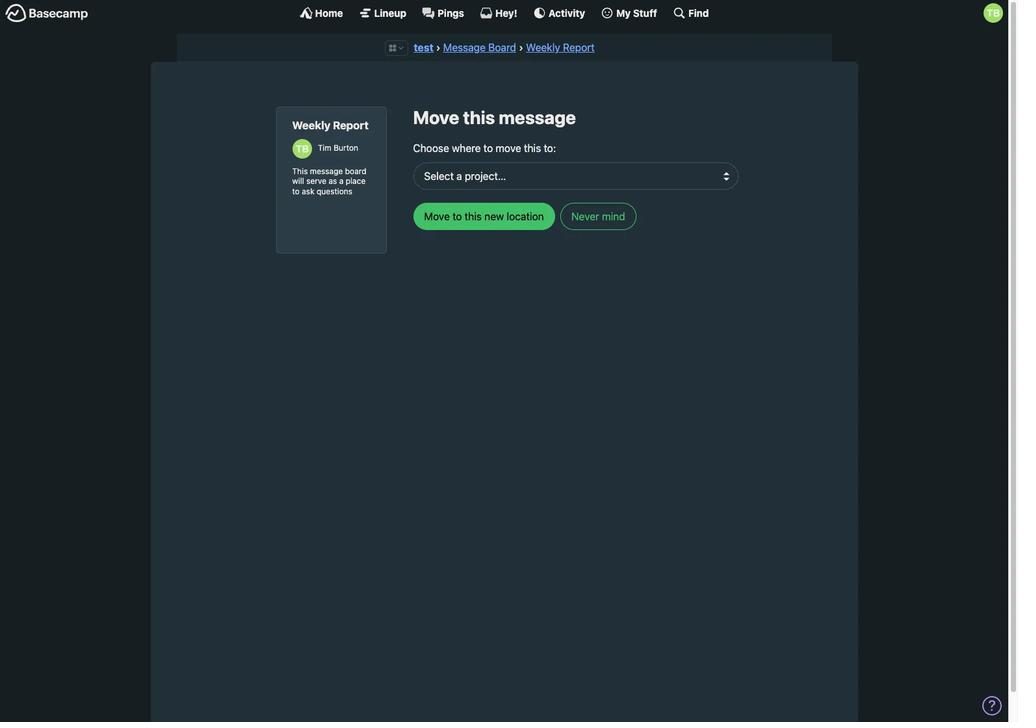 Task type: locate. For each thing, give the bounding box(es) containing it.
1 horizontal spatial tim burton image
[[984, 3, 1003, 23]]

1 horizontal spatial message
[[499, 107, 576, 128]]

test
[[414, 42, 434, 53]]

my stuff button
[[601, 7, 657, 20]]

message board link
[[443, 42, 516, 53]]

place
[[346, 176, 366, 186]]

activity link
[[533, 7, 585, 20]]

1 vertical spatial message
[[310, 166, 343, 176]]

message up to:
[[499, 107, 576, 128]]

› message board › weekly report
[[436, 42, 595, 53]]

home
[[315, 7, 343, 19]]

hey!
[[495, 7, 518, 19]]

never mind link
[[561, 203, 637, 231]]

1 vertical spatial to
[[292, 187, 300, 196]]

report
[[563, 42, 595, 53], [333, 119, 369, 132]]

weekly report link
[[526, 42, 595, 53]]

0 horizontal spatial report
[[333, 119, 369, 132]]

board
[[345, 166, 366, 176]]

1 vertical spatial weekly
[[292, 119, 331, 132]]

› right board
[[519, 42, 524, 53]]

choose
[[413, 143, 449, 154]]

as
[[329, 176, 337, 186]]

to down will
[[292, 187, 300, 196]]

weekly down activity "link"
[[526, 42, 560, 53]]

this message board will serve as a place to ask questions
[[292, 166, 366, 196]]

serve
[[306, 176, 327, 186]]

tim burton image
[[984, 3, 1003, 23], [292, 139, 312, 158]]

board
[[488, 42, 516, 53]]

0 vertical spatial tim burton image
[[984, 3, 1003, 23]]

home link
[[300, 7, 343, 20]]

1 horizontal spatial report
[[563, 42, 595, 53]]

to inside "this message board will serve as a place to ask questions"
[[292, 187, 300, 196]]

0 vertical spatial this
[[463, 107, 495, 128]]

None submit
[[413, 203, 555, 231]]

1 horizontal spatial ›
[[519, 42, 524, 53]]

0 horizontal spatial weekly
[[292, 119, 331, 132]]

to left move
[[484, 143, 493, 154]]

›
[[436, 42, 441, 53], [519, 42, 524, 53]]

this
[[463, 107, 495, 128], [524, 143, 541, 154]]

pings
[[438, 7, 464, 19]]

tim burton image inside main element
[[984, 3, 1003, 23]]

tim
[[318, 143, 332, 153]]

0 vertical spatial report
[[563, 42, 595, 53]]

weekly report
[[292, 119, 369, 132]]

questions
[[317, 187, 353, 196]]

0 horizontal spatial to
[[292, 187, 300, 196]]

1 horizontal spatial this
[[524, 143, 541, 154]]

this left to:
[[524, 143, 541, 154]]

2 › from the left
[[519, 42, 524, 53]]

report down activity
[[563, 42, 595, 53]]

message inside "this message board will serve as a place to ask questions"
[[310, 166, 343, 176]]

0 vertical spatial weekly
[[526, 42, 560, 53]]

message
[[499, 107, 576, 128], [310, 166, 343, 176]]

0 horizontal spatial message
[[310, 166, 343, 176]]

main element
[[0, 0, 1009, 25]]

report up burton
[[333, 119, 369, 132]]

weekly up tim on the left top
[[292, 119, 331, 132]]

1 horizontal spatial to
[[484, 143, 493, 154]]

1 horizontal spatial weekly
[[526, 42, 560, 53]]

this up choose where to move this to:
[[463, 107, 495, 128]]

0 vertical spatial to
[[484, 143, 493, 154]]

weekly
[[526, 42, 560, 53], [292, 119, 331, 132]]

hey! button
[[480, 7, 518, 20]]

1 vertical spatial tim burton image
[[292, 139, 312, 158]]

› right "test" link
[[436, 42, 441, 53]]

lineup link
[[359, 7, 406, 20]]

to
[[484, 143, 493, 154], [292, 187, 300, 196]]

switch accounts image
[[5, 3, 88, 23]]

message up as
[[310, 166, 343, 176]]

never
[[572, 211, 599, 223]]

0 horizontal spatial ›
[[436, 42, 441, 53]]



Task type: vqa. For each thing, say whether or not it's contained in the screenshot.
rightmost Rollcall!
no



Task type: describe. For each thing, give the bounding box(es) containing it.
will
[[292, 176, 304, 186]]

stuff
[[633, 7, 657, 19]]

0 horizontal spatial tim burton image
[[292, 139, 312, 158]]

my
[[617, 7, 631, 19]]

where
[[452, 143, 481, 154]]

ask
[[302, 187, 315, 196]]

1 vertical spatial this
[[524, 143, 541, 154]]

move
[[413, 107, 459, 128]]

pings button
[[422, 7, 464, 20]]

find button
[[673, 7, 709, 20]]

my stuff
[[617, 7, 657, 19]]

burton
[[334, 143, 358, 153]]

mind
[[602, 211, 625, 223]]

never mind
[[572, 211, 625, 223]]

move
[[496, 143, 521, 154]]

0 horizontal spatial this
[[463, 107, 495, 128]]

tim burton
[[318, 143, 358, 153]]

move this message
[[413, 107, 576, 128]]

this
[[292, 166, 308, 176]]

choose where to move this to:
[[413, 143, 556, 154]]

test link
[[414, 42, 434, 53]]

0 vertical spatial message
[[499, 107, 576, 128]]

a
[[339, 176, 344, 186]]

lineup
[[374, 7, 406, 19]]

1 › from the left
[[436, 42, 441, 53]]

message
[[443, 42, 486, 53]]

activity
[[549, 7, 585, 19]]

find
[[689, 7, 709, 19]]

to:
[[544, 143, 556, 154]]

1 vertical spatial report
[[333, 119, 369, 132]]



